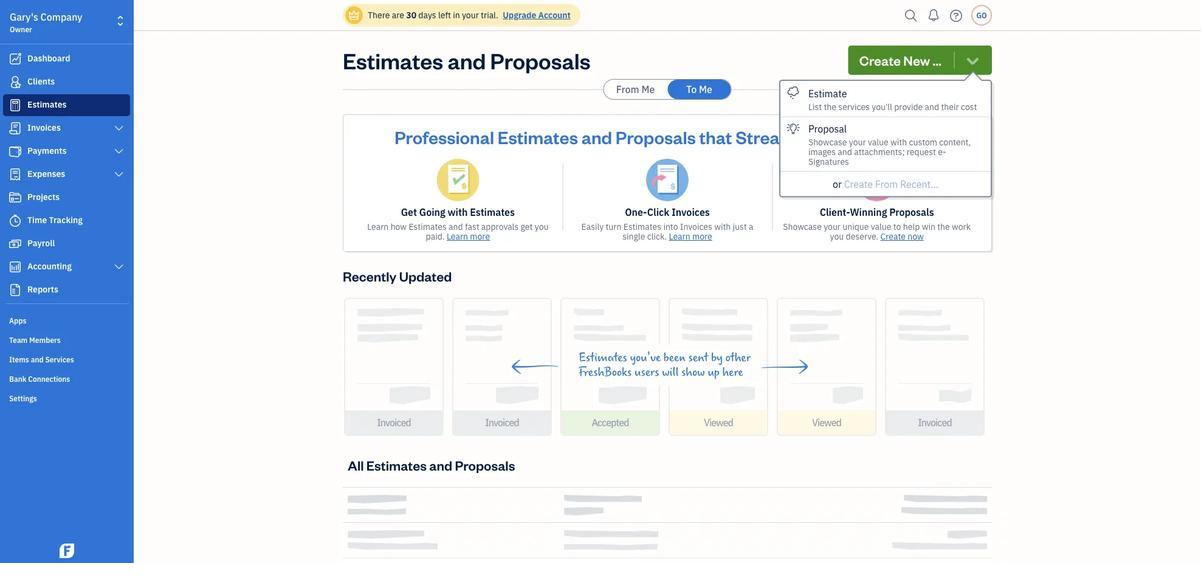 Task type: vqa. For each thing, say whether or not it's contained in the screenshot.
'Reports' within the Reports 'link'
no



Task type: describe. For each thing, give the bounding box(es) containing it.
learn more for invoices
[[669, 231, 713, 242]]

users
[[635, 366, 660, 379]]

provide
[[895, 101, 923, 112]]

tracking
[[49, 214, 83, 226]]

estimate list the services you'll provide and their cost
[[809, 87, 978, 112]]

items and services
[[9, 355, 74, 364]]

are
[[392, 9, 404, 21]]

approvals
[[482, 221, 519, 232]]

easily turn estimates into invoices with just a single click.
[[582, 221, 754, 242]]

gary's
[[10, 11, 38, 23]]

professional
[[395, 125, 495, 148]]

report image
[[8, 284, 23, 296]]

the inside showcase your unique value to help win the work you deserve.
[[938, 221, 950, 232]]

invoices link
[[3, 117, 130, 139]]

from me
[[617, 83, 655, 96]]

go button
[[972, 5, 993, 26]]

you've
[[630, 351, 661, 364]]

one-
[[625, 206, 648, 219]]

create new … button
[[849, 46, 993, 75]]

fast
[[465, 221, 480, 232]]

money image
[[8, 238, 23, 250]]

days
[[419, 9, 436, 21]]

the inside estimate list the services you'll provide and their cost
[[824, 101, 837, 112]]

estimate image
[[8, 99, 23, 111]]

client-winning proposals image
[[856, 159, 899, 201]]

settings
[[9, 394, 37, 403]]

just
[[733, 221, 747, 232]]

from me link
[[604, 80, 668, 99]]

dashboard image
[[8, 53, 23, 65]]

new
[[904, 51, 931, 69]]

chevron large down image for accounting
[[113, 262, 125, 272]]

estimates and proposals
[[343, 46, 591, 75]]

time tracking
[[27, 214, 83, 226]]

learn more for with
[[447, 231, 490, 242]]

items
[[9, 355, 29, 364]]

a
[[749, 221, 754, 232]]

easily
[[582, 221, 604, 232]]

0 horizontal spatial your
[[462, 9, 479, 21]]

upgrade
[[503, 9, 537, 21]]

search image
[[902, 6, 921, 25]]

apps
[[9, 316, 26, 325]]

here
[[723, 366, 744, 379]]

1 invoiced from the left
[[377, 416, 411, 429]]

estimates you've been sent by other freshbooks users will show up here
[[579, 351, 751, 379]]

that
[[700, 125, 733, 148]]

reports link
[[3, 279, 130, 301]]

signatures
[[809, 156, 850, 167]]

30
[[406, 9, 417, 21]]

clients link
[[3, 71, 130, 93]]

trial.
[[481, 9, 499, 21]]

by
[[712, 351, 723, 364]]

2 invoiced from the left
[[486, 416, 519, 429]]

me for from me
[[642, 83, 655, 96]]

create for create now
[[881, 231, 906, 242]]

company
[[41, 11, 82, 23]]

dashboard link
[[3, 48, 130, 70]]

invoice image
[[8, 122, 23, 134]]

freshbooks
[[579, 366, 632, 379]]

other
[[726, 351, 751, 364]]

from
[[617, 83, 640, 96]]

learn for get going with estimates
[[447, 231, 468, 242]]

you inside showcase your unique value to help win the work you deserve.
[[831, 231, 844, 242]]

members
[[29, 335, 61, 345]]

client image
[[8, 76, 23, 88]]

owner
[[10, 24, 32, 34]]

attachments;
[[855, 146, 905, 157]]

with inside proposal showcase your value with custom content, images and attachments; request e- signatures
[[891, 136, 908, 147]]

click
[[648, 206, 670, 219]]

going
[[420, 206, 446, 219]]

clients
[[27, 76, 55, 87]]

sent
[[689, 351, 709, 364]]

accounting link
[[3, 256, 130, 278]]

items and services link
[[3, 350, 130, 368]]

there
[[368, 9, 390, 21]]

close image
[[970, 123, 984, 137]]

showcase inside proposal showcase your value with custom content, images and attachments; request e- signatures
[[809, 136, 848, 147]]

cost
[[962, 101, 978, 112]]

services
[[839, 101, 870, 112]]

gary's company owner
[[10, 11, 82, 34]]

chevron large down image for expenses
[[113, 170, 125, 179]]

value for showcase
[[871, 221, 892, 232]]

you'll
[[872, 101, 893, 112]]

now
[[908, 231, 924, 242]]

client-winning proposals
[[820, 206, 935, 219]]

there are 30 days left in your trial. upgrade account
[[368, 9, 571, 21]]

create new …
[[860, 51, 942, 69]]

apps link
[[3, 311, 130, 329]]

dashboard
[[27, 53, 70, 64]]

freshbooks image
[[57, 544, 77, 558]]

3 invoiced from the left
[[919, 416, 952, 429]]

to
[[687, 83, 697, 96]]

get
[[401, 206, 417, 219]]

services
[[45, 355, 74, 364]]

2 viewed from the left
[[813, 416, 842, 429]]

project image
[[8, 192, 23, 204]]

notifications image
[[925, 3, 944, 27]]

learn how estimates and fast approvals get you paid.
[[367, 221, 549, 242]]



Task type: locate. For each thing, give the bounding box(es) containing it.
chevron large down image up the payments link
[[113, 123, 125, 133]]

your inside proposal showcase your value with custom content, images and attachments; request e- signatures
[[850, 136, 867, 147]]

proposals
[[491, 46, 591, 75], [616, 125, 696, 148], [890, 206, 935, 219], [455, 456, 515, 474]]

1 horizontal spatial viewed
[[813, 416, 842, 429]]

work
[[952, 221, 971, 232]]

in
[[453, 9, 460, 21]]

how
[[391, 221, 407, 232]]

crown image
[[348, 9, 361, 22]]

upgrade account link
[[501, 9, 571, 21]]

winning
[[851, 206, 888, 219]]

or
[[833, 178, 842, 190]]

1 horizontal spatial learn
[[447, 231, 468, 242]]

bank connections link
[[3, 369, 130, 387]]

0 vertical spatial value
[[869, 136, 889, 147]]

payroll
[[27, 238, 55, 249]]

your down client-
[[824, 221, 841, 232]]

learn right click.
[[669, 231, 691, 242]]

main element
[[0, 0, 164, 563]]

with inside the easily turn estimates into invoices with just a single click.
[[715, 221, 731, 232]]

learn more
[[447, 231, 490, 242], [669, 231, 713, 242]]

estimates inside the easily turn estimates into invoices with just a single click.
[[624, 221, 662, 232]]

1 horizontal spatial your
[[824, 221, 841, 232]]

2 vertical spatial with
[[715, 221, 731, 232]]

you down client-
[[831, 231, 844, 242]]

2 horizontal spatial learn
[[669, 231, 691, 242]]

learn left how
[[367, 221, 389, 232]]

one-click invoices image
[[647, 159, 689, 201]]

0 vertical spatial the
[[824, 101, 837, 112]]

list
[[809, 101, 822, 112]]

estimates inside learn how estimates and fast approvals get you paid.
[[409, 221, 447, 232]]

chevrondown image
[[965, 52, 982, 69]]

and inside estimate list the services you'll provide and their cost
[[925, 101, 940, 112]]

1 vertical spatial create
[[881, 231, 906, 242]]

invoices right into
[[681, 221, 713, 232]]

request
[[907, 146, 937, 157]]

connections
[[28, 374, 70, 384]]

invoices up payments
[[27, 122, 61, 133]]

win
[[922, 221, 936, 232]]

0 horizontal spatial invoiced
[[377, 416, 411, 429]]

images
[[809, 146, 836, 157]]

0 vertical spatial invoices
[[27, 122, 61, 133]]

showcase inside showcase your unique value to help win the work you deserve.
[[784, 221, 822, 232]]

estimates link
[[3, 94, 130, 116]]

0 vertical spatial chevron large down image
[[113, 123, 125, 133]]

create
[[860, 51, 901, 69], [881, 231, 906, 242]]

1 vertical spatial value
[[871, 221, 892, 232]]

0 vertical spatial showcase
[[809, 136, 848, 147]]

content,
[[940, 136, 972, 147]]

chevron large down image
[[113, 147, 125, 156], [113, 170, 125, 179]]

1 viewed from the left
[[704, 416, 734, 429]]

0 horizontal spatial me
[[642, 83, 655, 96]]

value down client-winning proposals at the top of page
[[871, 221, 892, 232]]

invoices inside main element
[[27, 122, 61, 133]]

your
[[828, 125, 865, 148]]

updated
[[399, 267, 452, 285]]

up
[[708, 366, 720, 379]]

2 me from the left
[[699, 83, 713, 96]]

accounting
[[27, 261, 72, 272]]

learn
[[367, 221, 389, 232], [447, 231, 468, 242], [669, 231, 691, 242]]

2 horizontal spatial your
[[850, 136, 867, 147]]

the down the estimate
[[824, 101, 837, 112]]

the right win
[[938, 221, 950, 232]]

2 vertical spatial your
[[824, 221, 841, 232]]

into
[[664, 221, 679, 232]]

more for with
[[470, 231, 490, 242]]

learn more down one-click invoices
[[669, 231, 713, 242]]

showcase down client-
[[784, 221, 822, 232]]

1 more from the left
[[470, 231, 490, 242]]

been
[[664, 351, 686, 364]]

value for proposal
[[869, 136, 889, 147]]

1 vertical spatial chevron large down image
[[113, 170, 125, 179]]

help
[[904, 221, 920, 232]]

invoiced
[[377, 416, 411, 429], [486, 416, 519, 429], [919, 416, 952, 429]]

to me link
[[668, 80, 731, 99]]

all estimates and proposals
[[348, 456, 515, 474]]

0 horizontal spatial learn
[[367, 221, 389, 232]]

more
[[470, 231, 490, 242], [693, 231, 713, 242]]

0 horizontal spatial with
[[448, 206, 468, 219]]

1 horizontal spatial learn more
[[669, 231, 713, 242]]

more down get going with estimates
[[470, 231, 490, 242]]

you right get
[[535, 221, 549, 232]]

create left new
[[860, 51, 901, 69]]

1 horizontal spatial me
[[699, 83, 713, 96]]

1 vertical spatial chevron large down image
[[113, 262, 125, 272]]

showcase down proposal
[[809, 136, 848, 147]]

payment image
[[8, 145, 23, 158]]

1 chevron large down image from the top
[[113, 123, 125, 133]]

showcase your unique value to help win the work you deserve.
[[784, 221, 971, 242]]

chevron large down image inside invoices link
[[113, 123, 125, 133]]

accepted
[[592, 416, 629, 429]]

your up signatures
[[850, 136, 867, 147]]

one-click invoices
[[625, 206, 710, 219]]

chevron large down image for invoices
[[113, 123, 125, 133]]

me for to me
[[699, 83, 713, 96]]

expenses
[[27, 168, 65, 179]]

recently updated
[[343, 267, 452, 285]]

2 learn more from the left
[[669, 231, 713, 242]]

0 horizontal spatial viewed
[[704, 416, 734, 429]]

more for invoices
[[693, 231, 713, 242]]

team
[[9, 335, 28, 345]]

2 vertical spatial invoices
[[681, 221, 713, 232]]

estimates
[[343, 46, 444, 75], [27, 99, 67, 110], [498, 125, 578, 148], [470, 206, 515, 219], [409, 221, 447, 232], [624, 221, 662, 232], [579, 351, 628, 364], [367, 456, 427, 474]]

reports
[[27, 284, 58, 295]]

create inside dropdown button
[[860, 51, 901, 69]]

click.
[[648, 231, 667, 242]]

and
[[448, 46, 486, 75], [925, 101, 940, 112], [582, 125, 613, 148], [838, 146, 853, 157], [449, 221, 463, 232], [31, 355, 44, 364], [430, 456, 453, 474]]

custom
[[910, 136, 938, 147]]

0 horizontal spatial you
[[535, 221, 549, 232]]

your
[[462, 9, 479, 21], [850, 136, 867, 147], [824, 221, 841, 232]]

2 more from the left
[[693, 231, 713, 242]]

learn inside learn how estimates and fast approvals get you paid.
[[367, 221, 389, 232]]

0 vertical spatial your
[[462, 9, 479, 21]]

1 vertical spatial your
[[850, 136, 867, 147]]

chevron large down image
[[113, 123, 125, 133], [113, 262, 125, 272]]

more right into
[[693, 231, 713, 242]]

0 horizontal spatial the
[[824, 101, 837, 112]]

me right from
[[642, 83, 655, 96]]

account
[[539, 9, 571, 21]]

payments link
[[3, 141, 130, 162]]

invoices up into
[[672, 206, 710, 219]]

with left "just" at the top of the page
[[715, 221, 731, 232]]

you
[[535, 221, 549, 232], [831, 231, 844, 242]]

unique
[[843, 221, 869, 232]]

chevron large down image for payments
[[113, 147, 125, 156]]

deserve.
[[846, 231, 879, 242]]

1 vertical spatial invoices
[[672, 206, 710, 219]]

1 horizontal spatial the
[[938, 221, 950, 232]]

1 horizontal spatial you
[[831, 231, 844, 242]]

0 horizontal spatial learn more
[[447, 231, 490, 242]]

projects
[[27, 191, 60, 203]]

estimate
[[809, 87, 848, 100]]

chevron large down image up projects link
[[113, 170, 125, 179]]

1 learn more from the left
[[447, 231, 490, 242]]

2 horizontal spatial invoiced
[[919, 416, 952, 429]]

1 horizontal spatial invoiced
[[486, 416, 519, 429]]

2 chevron large down image from the top
[[113, 170, 125, 179]]

estimates inside main element
[[27, 99, 67, 110]]

with left custom
[[891, 136, 908, 147]]

payroll link
[[3, 233, 130, 255]]

timer image
[[8, 215, 23, 227]]

proposal showcase your value with custom content, images and attachments; request e- signatures
[[809, 122, 972, 167]]

chevron large down image inside expenses link
[[113, 170, 125, 179]]

1 vertical spatial the
[[938, 221, 950, 232]]

go to help image
[[947, 6, 966, 25]]

value right your
[[869, 136, 889, 147]]

learn for one-click invoices
[[669, 231, 691, 242]]

estimates inside estimates you've been sent by other freshbooks users will show up here
[[579, 351, 628, 364]]

get going with estimates image
[[437, 159, 479, 201]]

2 chevron large down image from the top
[[113, 262, 125, 272]]

learn more down get going with estimates
[[447, 231, 490, 242]]

create for create new …
[[860, 51, 901, 69]]

1 horizontal spatial with
[[715, 221, 731, 232]]

team members link
[[3, 330, 130, 349]]

and inside main element
[[31, 355, 44, 364]]

and inside learn how estimates and fast approvals get you paid.
[[449, 221, 463, 232]]

0 vertical spatial with
[[891, 136, 908, 147]]

0 vertical spatial create
[[860, 51, 901, 69]]

and inside proposal showcase your value with custom content, images and attachments; request e- signatures
[[838, 146, 853, 157]]

show
[[682, 366, 705, 379]]

client-
[[820, 206, 851, 219]]

with up learn how estimates and fast approvals get you paid.
[[448, 206, 468, 219]]

1 me from the left
[[642, 83, 655, 96]]

left
[[438, 9, 451, 21]]

single
[[623, 231, 646, 242]]

expense image
[[8, 168, 23, 181]]

invoicing
[[869, 125, 941, 148]]

create left the now on the right top
[[881, 231, 906, 242]]

1 horizontal spatial more
[[693, 231, 713, 242]]

chevron large down image down payroll link
[[113, 262, 125, 272]]

you inside learn how estimates and fast approvals get you paid.
[[535, 221, 549, 232]]

learn right paid.
[[447, 231, 468, 242]]

0 vertical spatial chevron large down image
[[113, 147, 125, 156]]

me right to
[[699, 83, 713, 96]]

the
[[824, 101, 837, 112], [938, 221, 950, 232]]

create now
[[881, 231, 924, 242]]

to me
[[687, 83, 713, 96]]

bank connections
[[9, 374, 70, 384]]

value inside proposal showcase your value with custom content, images and attachments; request e- signatures
[[869, 136, 889, 147]]

your inside showcase your unique value to help win the work you deserve.
[[824, 221, 841, 232]]

paid.
[[426, 231, 445, 242]]

their
[[942, 101, 960, 112]]

1 vertical spatial with
[[448, 206, 468, 219]]

invoices inside the easily turn estimates into invoices with just a single click.
[[681, 221, 713, 232]]

2 horizontal spatial with
[[891, 136, 908, 147]]

0 horizontal spatial more
[[470, 231, 490, 242]]

…
[[933, 51, 942, 69]]

1 vertical spatial showcase
[[784, 221, 822, 232]]

1 chevron large down image from the top
[[113, 147, 125, 156]]

your right in
[[462, 9, 479, 21]]

viewed
[[704, 416, 734, 429], [813, 416, 842, 429]]

chevron large down image up expenses link at top left
[[113, 147, 125, 156]]

recently
[[343, 267, 397, 285]]

expenses link
[[3, 164, 130, 186]]

settings link
[[3, 389, 130, 407]]

value inside showcase your unique value to help win the work you deserve.
[[871, 221, 892, 232]]

chart image
[[8, 261, 23, 273]]



